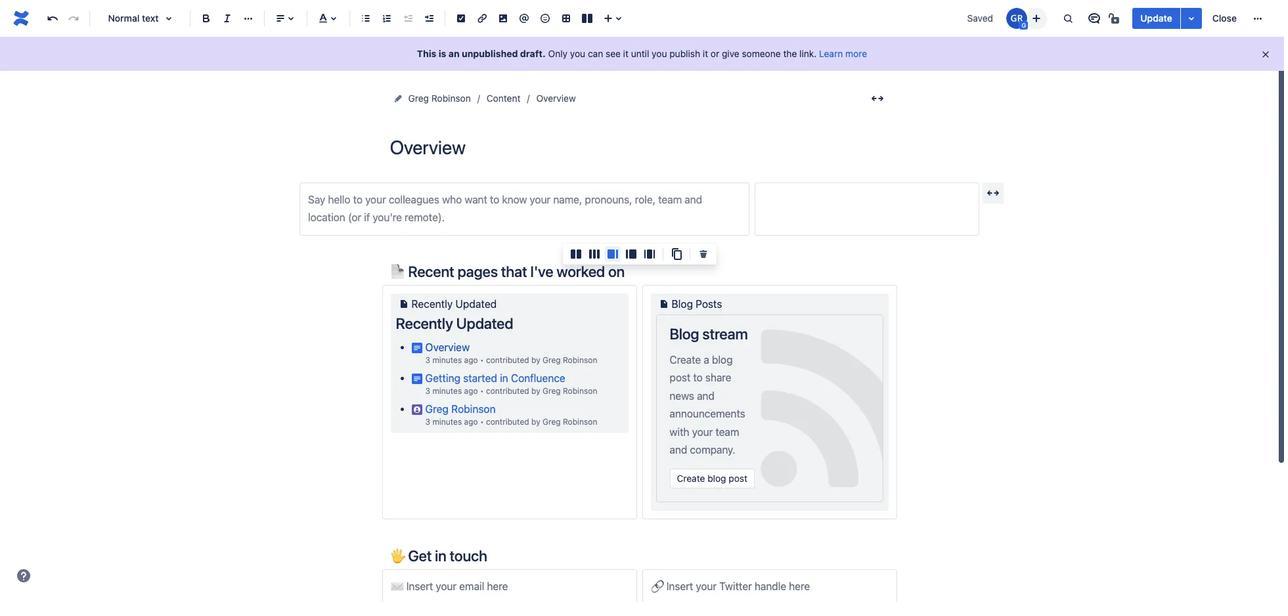 Task type: vqa. For each thing, say whether or not it's contained in the screenshot.
first you from the left
yes



Task type: describe. For each thing, give the bounding box(es) containing it.
more formatting image
[[241, 11, 256, 26]]

content link
[[487, 91, 521, 106]]

greg robinson link for overview
[[543, 355, 598, 365]]

find and replace image
[[1061, 11, 1077, 26]]

publish
[[670, 48, 701, 59]]

0 vertical spatial recently updated
[[412, 299, 497, 310]]

i've
[[531, 263, 554, 281]]

greg robinson
[[408, 93, 471, 104]]

adjust update settings image
[[1184, 11, 1200, 26]]

✉️
[[391, 581, 407, 593]]

post inside create a blog post to share news and announcements with your team and company.
[[670, 372, 691, 384]]

worked
[[557, 263, 605, 281]]

normal text
[[108, 12, 159, 24]]

1 horizontal spatial to
[[490, 194, 500, 206]]

on
[[609, 263, 625, 281]]

2 it from the left
[[703, 48, 709, 59]]

indent tab image
[[421, 11, 437, 26]]

align left image
[[273, 11, 289, 26]]

and inside 'say hello to your colleagues who want to know your name, pronouns, role, team and location (or if you're remote).'
[[685, 194, 703, 206]]

overview for overview
[[537, 93, 576, 104]]

3 inside greg robinson 3 minutes ago • contributed by greg robinson
[[426, 417, 430, 427]]

if
[[364, 212, 370, 224]]

confluence image
[[11, 8, 32, 29]]

getting started in confluence link
[[426, 373, 566, 384]]

normal text button
[[95, 4, 185, 33]]

content
[[487, 93, 521, 104]]

1 vertical spatial updated
[[456, 315, 514, 333]]

this
[[417, 48, 437, 59]]

1 vertical spatial and
[[697, 390, 715, 402]]

three columns with sidebars image
[[642, 246, 658, 262]]

confluence image
[[11, 8, 32, 29]]

can
[[588, 48, 603, 59]]

greg inside getting started in confluence 3 minutes ago • contributed by greg robinson
[[543, 386, 561, 396]]

contributed inside getting started in confluence 3 minutes ago • contributed by greg robinson
[[486, 386, 529, 396]]

3 inside overview 3 minutes ago • contributed by greg robinson
[[426, 355, 430, 365]]

remove image
[[696, 246, 712, 262]]

blog stream
[[670, 326, 748, 343]]

create for create blog post
[[677, 473, 705, 485]]

no restrictions image
[[1108, 11, 1124, 26]]

ago inside getting started in confluence 3 minutes ago • contributed by greg robinson
[[464, 386, 478, 396]]

learn
[[820, 48, 843, 59]]

add image, video, or file image
[[496, 11, 511, 26]]

recently updated image
[[396, 297, 412, 312]]

role,
[[635, 194, 656, 206]]

link.
[[800, 48, 817, 59]]

by inside overview 3 minutes ago • contributed by greg robinson
[[532, 355, 541, 365]]

until
[[631, 48, 650, 59]]

go full width image
[[986, 185, 1002, 201]]

three columns image
[[587, 246, 603, 262]]

greg inside overview 3 minutes ago • contributed by greg robinson
[[543, 355, 561, 365]]

0 horizontal spatial overview link
[[426, 342, 470, 353]]

is
[[439, 48, 447, 59]]

unpublished
[[462, 48, 518, 59]]

numbered list ⌘⇧7 image
[[379, 11, 395, 26]]

colleagues
[[389, 194, 440, 206]]

move this page image
[[393, 93, 403, 104]]

minutes inside getting started in confluence 3 minutes ago • contributed by greg robinson
[[433, 386, 462, 396]]

minutes inside overview 3 minutes ago • contributed by greg robinson
[[433, 355, 462, 365]]

an
[[449, 48, 460, 59]]

1 you from the left
[[570, 48, 586, 59]]

overview 3 minutes ago • contributed by greg robinson
[[426, 342, 598, 365]]

🖐 get in touch
[[390, 547, 488, 565]]

more image
[[1251, 11, 1266, 26]]

ago inside overview 3 minutes ago • contributed by greg robinson
[[464, 355, 478, 365]]

create blog post button
[[670, 469, 755, 489]]

3 inside getting started in confluence 3 minutes ago • contributed by greg robinson
[[426, 386, 430, 396]]

make page full-width image
[[870, 91, 886, 106]]

draft.
[[520, 48, 546, 59]]

contributed inside greg robinson 3 minutes ago • contributed by greg robinson
[[486, 417, 529, 427]]

update
[[1141, 12, 1173, 24]]

1 it from the left
[[623, 48, 629, 59]]

that
[[501, 263, 527, 281]]

overview for overview 3 minutes ago • contributed by greg robinson
[[426, 342, 470, 353]]

(or
[[348, 212, 362, 224]]

or
[[711, 48, 720, 59]]

started
[[463, 373, 497, 384]]

minutes inside greg robinson 3 minutes ago • contributed by greg robinson
[[433, 417, 462, 427]]

hello
[[328, 194, 351, 206]]

say hello to your colleagues who want to know your name, pronouns, role, team and location (or if you're remote).
[[308, 194, 705, 224]]

posts
[[696, 299, 723, 310]]

who
[[442, 194, 462, 206]]

to inside create a blog post to share news and announcements with your team and company.
[[694, 372, 703, 384]]

create a blog post to share news and announcements with your team and company.
[[670, 354, 746, 456]]

name,
[[554, 194, 583, 206]]

robinson inside getting started in confluence 3 minutes ago • contributed by greg robinson
[[563, 386, 598, 396]]

copy image
[[669, 246, 685, 262]]

your inside create a blog post to share news and announcements with your team and company.
[[692, 426, 713, 438]]

saved
[[968, 12, 994, 24]]

confluence
[[511, 373, 566, 384]]

say
[[308, 194, 325, 206]]

greg robinson link for getting started in confluence
[[543, 386, 598, 396]]

create blog post
[[677, 473, 748, 485]]

two columns image
[[568, 246, 584, 262]]

🔗
[[651, 581, 667, 593]]



Task type: locate. For each thing, give the bounding box(es) containing it.
blog
[[712, 354, 733, 366], [708, 473, 727, 485]]

recently updated down recent
[[412, 299, 497, 310]]

1 vertical spatial contributed
[[486, 386, 529, 396]]

2 horizontal spatial to
[[694, 372, 703, 384]]

0 vertical spatial by
[[532, 355, 541, 365]]

news
[[670, 390, 695, 402]]

3
[[426, 355, 430, 365], [426, 386, 430, 396], [426, 417, 430, 427]]

recently down recent
[[412, 299, 453, 310]]

greg robinson link
[[408, 91, 471, 106], [543, 355, 598, 365], [543, 386, 598, 396], [426, 403, 496, 415], [543, 417, 598, 427]]

1 horizontal spatial overview link
[[537, 91, 576, 106]]

layouts image
[[580, 11, 595, 26]]

0 vertical spatial create
[[670, 354, 701, 366]]

in for started
[[500, 373, 509, 384]]

and
[[685, 194, 703, 206], [697, 390, 715, 402], [670, 444, 688, 456]]

and right the role,
[[685, 194, 703, 206]]

team inside 'say hello to your colleagues who want to know your name, pronouns, role, team and location (or if you're remote).'
[[659, 194, 682, 206]]

close button
[[1205, 8, 1245, 29]]

0 vertical spatial 3
[[426, 355, 430, 365]]

2 vertical spatial and
[[670, 444, 688, 456]]

contributed down getting started in confluence link
[[486, 386, 529, 396]]

greg
[[408, 93, 429, 104], [543, 355, 561, 365], [543, 386, 561, 396], [426, 403, 449, 415], [543, 417, 561, 427]]

recently down recently updated icon at the left of page
[[396, 315, 453, 333]]

redo ⌘⇧z image
[[66, 11, 81, 26]]

a
[[704, 354, 710, 366]]

outdent ⇧tab image
[[400, 11, 416, 26]]

1 ago from the top
[[464, 355, 478, 365]]

create left the "a"
[[670, 354, 701, 366]]

🖐
[[390, 547, 405, 565]]

you're
[[373, 212, 402, 224]]

normal
[[108, 12, 140, 24]]

1 horizontal spatial in
[[500, 373, 509, 384]]

get
[[408, 547, 432, 565]]

in inside getting started in confluence 3 minutes ago • contributed by greg robinson
[[500, 373, 509, 384]]

company.
[[690, 444, 736, 456]]

blog left posts
[[672, 299, 693, 310]]

0 horizontal spatial overview
[[426, 342, 470, 353]]

pronouns,
[[585, 194, 633, 206]]

0 vertical spatial and
[[685, 194, 703, 206]]

by
[[532, 355, 541, 365], [532, 386, 541, 396], [532, 417, 541, 427]]

1 vertical spatial overview
[[426, 342, 470, 353]]

action item image
[[453, 11, 469, 26]]

1 vertical spatial create
[[677, 473, 705, 485]]

blog posts image
[[656, 297, 672, 312]]

overview down only
[[537, 93, 576, 104]]

1 vertical spatial •
[[480, 386, 484, 396]]

• inside overview 3 minutes ago • contributed by greg robinson
[[480, 355, 484, 365]]

team
[[659, 194, 682, 206], [716, 426, 740, 438]]

post down company. on the right of page
[[729, 473, 748, 485]]

pages
[[458, 263, 498, 281]]

only
[[548, 48, 568, 59]]

updated up overview 3 minutes ago • contributed by greg robinson
[[456, 315, 514, 333]]

dismiss image
[[1261, 49, 1272, 60]]

with
[[670, 426, 690, 438]]

recently updated
[[412, 299, 497, 310], [396, 315, 514, 333]]

contributed up getting started in confluence link
[[486, 355, 529, 365]]

create inside create a blog post to share news and announcements with your team and company.
[[670, 354, 701, 366]]

bold ⌘b image
[[198, 11, 214, 26]]

want
[[465, 194, 488, 206]]

see
[[606, 48, 621, 59]]

2 ago from the top
[[464, 386, 478, 396]]

to
[[353, 194, 363, 206], [490, 194, 500, 206], [694, 372, 703, 384]]

blog inside create a blog post to share news and announcements with your team and company.
[[712, 354, 733, 366]]

right sidebar image
[[605, 246, 621, 262]]

2 minutes from the top
[[433, 386, 462, 396]]

more
[[846, 48, 868, 59]]

overview link down only
[[537, 91, 576, 106]]

1 vertical spatial by
[[532, 386, 541, 396]]

create down company. on the right of page
[[677, 473, 705, 485]]

blog for blog stream
[[670, 326, 700, 343]]

comment icon image
[[1087, 11, 1103, 26]]

to up (or
[[353, 194, 363, 206]]

updated
[[456, 299, 497, 310], [456, 315, 514, 333]]

remote).
[[405, 212, 445, 224]]

someone
[[742, 48, 781, 59]]

• inside greg robinson 3 minutes ago • contributed by greg robinson
[[480, 417, 484, 427]]

this is an unpublished draft. only you can see it until you publish it or give someone the link. learn more
[[417, 48, 868, 59]]

overview inside overview 3 minutes ago • contributed by greg robinson
[[426, 342, 470, 353]]

1 horizontal spatial post
[[729, 473, 748, 485]]

in right the started
[[500, 373, 509, 384]]

left sidebar image
[[624, 246, 639, 262]]

0 horizontal spatial in
[[435, 547, 447, 565]]

1 vertical spatial team
[[716, 426, 740, 438]]

2 vertical spatial minutes
[[433, 417, 462, 427]]

blog posts
[[672, 299, 723, 310]]

1 vertical spatial recently updated
[[396, 315, 514, 333]]

3 contributed from the top
[[486, 417, 529, 427]]

1 vertical spatial overview link
[[426, 342, 470, 353]]

mention image
[[517, 11, 532, 26]]

3 ago from the top
[[464, 417, 478, 427]]

2 vertical spatial contributed
[[486, 417, 529, 427]]

you
[[570, 48, 586, 59], [652, 48, 667, 59]]

1 vertical spatial 3
[[426, 386, 430, 396]]

3 3 from the top
[[426, 417, 430, 427]]

recent
[[408, 263, 455, 281]]

1 vertical spatial blog
[[670, 326, 700, 343]]

getting started in confluence 3 minutes ago • contributed by greg robinson
[[426, 373, 598, 396]]

post
[[670, 372, 691, 384], [729, 473, 748, 485]]

announcements
[[670, 408, 746, 420]]

0 vertical spatial blog
[[712, 354, 733, 366]]

0 horizontal spatial team
[[659, 194, 682, 206]]

you left can
[[570, 48, 586, 59]]

team up company. on the right of page
[[716, 426, 740, 438]]

0 vertical spatial •
[[480, 355, 484, 365]]

1 vertical spatial in
[[435, 547, 447, 565]]

table image
[[559, 11, 574, 26]]

location
[[308, 212, 345, 224]]

2 vertical spatial ago
[[464, 417, 478, 427]]

1 by from the top
[[532, 355, 541, 365]]

invite to edit image
[[1029, 10, 1045, 26]]

0 horizontal spatial it
[[623, 48, 629, 59]]

text
[[142, 12, 159, 24]]

0 horizontal spatial post
[[670, 372, 691, 384]]

blog for blog posts
[[672, 299, 693, 310]]

emoji image
[[538, 11, 553, 26]]

it left or
[[703, 48, 709, 59]]

1 horizontal spatial you
[[652, 48, 667, 59]]

0 vertical spatial overview
[[537, 93, 576, 104]]

0 vertical spatial contributed
[[486, 355, 529, 365]]

in
[[500, 373, 509, 384], [435, 547, 447, 565]]

your up if
[[365, 194, 386, 206]]

stream
[[703, 326, 748, 343]]

greg robinson image
[[1007, 8, 1028, 29]]

greg robinson link for greg robinson
[[543, 417, 598, 427]]

robinson inside overview 3 minutes ago • contributed by greg robinson
[[563, 355, 598, 365]]

give
[[722, 48, 740, 59]]

2 vertical spatial 3
[[426, 417, 430, 427]]

0 vertical spatial team
[[659, 194, 682, 206]]

2 contributed from the top
[[486, 386, 529, 396]]

blog right the "a"
[[712, 354, 733, 366]]

team right the role,
[[659, 194, 682, 206]]

recently updated down recently updated icon at the left of page
[[396, 315, 514, 333]]

greg robinson 3 minutes ago • contributed by greg robinson
[[426, 403, 598, 427]]

📄 recent pages that i've worked on
[[390, 263, 625, 281]]

Give this page a title text field
[[390, 137, 890, 158]]

Main content area, start typing to enter text. text field
[[300, 178, 980, 603]]

3 • from the top
[[480, 417, 484, 427]]

1 minutes from the top
[[433, 355, 462, 365]]

1 vertical spatial recently
[[396, 315, 453, 333]]

0 vertical spatial ago
[[464, 355, 478, 365]]

0 vertical spatial minutes
[[433, 355, 462, 365]]

create inside button
[[677, 473, 705, 485]]

2 you from the left
[[652, 48, 667, 59]]

1 horizontal spatial it
[[703, 48, 709, 59]]

1 horizontal spatial overview
[[537, 93, 576, 104]]

to right want
[[490, 194, 500, 206]]

0 horizontal spatial to
[[353, 194, 363, 206]]

update button
[[1133, 8, 1181, 29]]

2 3 from the top
[[426, 386, 430, 396]]

and up announcements
[[697, 390, 715, 402]]

0 horizontal spatial your
[[365, 194, 386, 206]]

ago inside greg robinson 3 minutes ago • contributed by greg robinson
[[464, 417, 478, 427]]

0 vertical spatial updated
[[456, 299, 497, 310]]

overview up the getting
[[426, 342, 470, 353]]

ago
[[464, 355, 478, 365], [464, 386, 478, 396], [464, 417, 478, 427]]

1 horizontal spatial team
[[716, 426, 740, 438]]

robinson
[[432, 93, 471, 104], [563, 355, 598, 365], [563, 386, 598, 396], [452, 403, 496, 415], [563, 417, 598, 427]]

create for create a blog post to share news and announcements with your team and company.
[[670, 354, 701, 366]]

your right know
[[530, 194, 551, 206]]

1 vertical spatial post
[[729, 473, 748, 485]]

to left share on the right bottom of page
[[694, 372, 703, 384]]

blog down blog posts
[[670, 326, 700, 343]]

1 contributed from the top
[[486, 355, 529, 365]]

2 vertical spatial by
[[532, 417, 541, 427]]

in right 'get'
[[435, 547, 447, 565]]

1 vertical spatial ago
[[464, 386, 478, 396]]

by inside getting started in confluence 3 minutes ago • contributed by greg robinson
[[532, 386, 541, 396]]

the
[[784, 48, 797, 59]]

2 by from the top
[[532, 386, 541, 396]]

by inside greg robinson 3 minutes ago • contributed by greg robinson
[[532, 417, 541, 427]]

contributed inside overview 3 minutes ago • contributed by greg robinson
[[486, 355, 529, 365]]

in for get
[[435, 547, 447, 565]]

close
[[1213, 12, 1238, 24]]

undo ⌘z image
[[45, 11, 60, 26]]

blog down company. on the right of page
[[708, 473, 727, 485]]

minutes
[[433, 355, 462, 365], [433, 386, 462, 396], [433, 417, 462, 427]]

3 minutes from the top
[[433, 417, 462, 427]]

2 vertical spatial •
[[480, 417, 484, 427]]

1 • from the top
[[480, 355, 484, 365]]

link image
[[475, 11, 490, 26]]

italic ⌘i image
[[220, 11, 235, 26]]

•
[[480, 355, 484, 365], [480, 386, 484, 396], [480, 417, 484, 427]]

bullet list ⌘⇧8 image
[[358, 11, 374, 26]]

1 vertical spatial blog
[[708, 473, 727, 485]]

📄
[[390, 263, 405, 281]]

blog inside button
[[708, 473, 727, 485]]

overview link up the getting
[[426, 342, 470, 353]]

and down with
[[670, 444, 688, 456]]

updated down pages
[[456, 299, 497, 310]]

recently
[[412, 299, 453, 310], [396, 315, 453, 333]]

your
[[365, 194, 386, 206], [530, 194, 551, 206], [692, 426, 713, 438]]

help image
[[16, 568, 32, 584]]

0 vertical spatial in
[[500, 373, 509, 384]]

overview link
[[537, 91, 576, 106], [426, 342, 470, 353]]

0 vertical spatial post
[[670, 372, 691, 384]]

learn more link
[[820, 48, 868, 59]]

team inside create a blog post to share news and announcements with your team and company.
[[716, 426, 740, 438]]

0 vertical spatial recently
[[412, 299, 453, 310]]

1 horizontal spatial your
[[530, 194, 551, 206]]

create
[[670, 354, 701, 366], [677, 473, 705, 485]]

3 by from the top
[[532, 417, 541, 427]]

your down announcements
[[692, 426, 713, 438]]

touch
[[450, 547, 488, 565]]

share
[[706, 372, 732, 384]]

you right until
[[652, 48, 667, 59]]

1 3 from the top
[[426, 355, 430, 365]]

it right see
[[623, 48, 629, 59]]

0 horizontal spatial you
[[570, 48, 586, 59]]

2 • from the top
[[480, 386, 484, 396]]

post inside button
[[729, 473, 748, 485]]

0 vertical spatial blog
[[672, 299, 693, 310]]

know
[[502, 194, 527, 206]]

getting
[[426, 373, 461, 384]]

post up "news"
[[670, 372, 691, 384]]

• inside getting started in confluence 3 minutes ago • contributed by greg robinson
[[480, 386, 484, 396]]

0 vertical spatial overview link
[[537, 91, 576, 106]]

2 horizontal spatial your
[[692, 426, 713, 438]]

contributed down getting started in confluence 3 minutes ago • contributed by greg robinson
[[486, 417, 529, 427]]

1 vertical spatial minutes
[[433, 386, 462, 396]]

contributed
[[486, 355, 529, 365], [486, 386, 529, 396], [486, 417, 529, 427]]

overview
[[537, 93, 576, 104], [426, 342, 470, 353]]

it
[[623, 48, 629, 59], [703, 48, 709, 59]]



